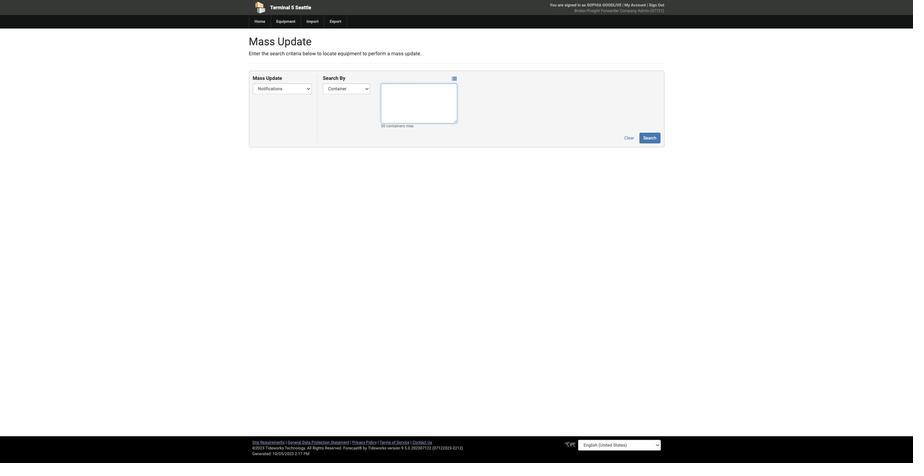 Task type: locate. For each thing, give the bounding box(es) containing it.
the
[[262, 51, 269, 56]]

policy
[[366, 440, 377, 445]]

goodlive
[[603, 3, 622, 7]]

0 vertical spatial update
[[278, 35, 312, 48]]

9.5.0.202307122
[[401, 446, 432, 451]]

mass update
[[253, 75, 282, 81]]

50
[[381, 124, 385, 129]]

None text field
[[381, 84, 457, 124]]

site requirements link
[[252, 440, 285, 445]]

to left 'perform'
[[363, 51, 367, 56]]

export
[[330, 19, 341, 24]]

1 horizontal spatial search
[[644, 136, 657, 141]]

sign out link
[[649, 3, 665, 7]]

locate
[[323, 51, 337, 56]]

2:17
[[295, 452, 303, 456]]

containers
[[386, 124, 405, 129]]

account
[[631, 3, 646, 7]]

clear button
[[621, 133, 638, 144]]

2212)
[[453, 446, 463, 451]]

to right below
[[317, 51, 322, 56]]

©2023 tideworks
[[252, 446, 284, 451]]

terminal 5 seattle link
[[249, 0, 416, 15]]

by
[[363, 446, 367, 451]]

search right clear
[[644, 136, 657, 141]]

privacy policy link
[[352, 440, 377, 445]]

sophia
[[587, 3, 602, 7]]

(07122023-
[[433, 446, 453, 451]]

signed
[[565, 3, 577, 7]]

out
[[658, 3, 665, 7]]

search inside button
[[644, 136, 657, 141]]

search
[[270, 51, 285, 56]]

mass inside mass update enter the search criteria below to locate equipment to perform a mass update.
[[249, 35, 275, 48]]

1 vertical spatial search
[[644, 136, 657, 141]]

| left sign
[[647, 3, 648, 7]]

1 vertical spatial mass
[[253, 75, 265, 81]]

search left by
[[323, 75, 339, 81]]

equipment link
[[271, 15, 301, 29]]

update
[[278, 35, 312, 48], [266, 75, 282, 81]]

terms of service link
[[380, 440, 410, 445]]

home
[[255, 19, 265, 24]]

mass up the
[[249, 35, 275, 48]]

my
[[625, 3, 630, 7]]

tideworks
[[368, 446, 387, 451]]

update for mass update
[[266, 75, 282, 81]]

mass down enter
[[253, 75, 265, 81]]

seattle
[[295, 5, 311, 10]]

technology.
[[285, 446, 306, 451]]

0 vertical spatial mass
[[249, 35, 275, 48]]

0 horizontal spatial to
[[317, 51, 322, 56]]

site
[[252, 440, 259, 445]]

update for mass update enter the search criteria below to locate equipment to perform a mass update.
[[278, 35, 312, 48]]

general data protection statement link
[[288, 440, 349, 445]]

update.
[[405, 51, 422, 56]]

export link
[[324, 15, 347, 29]]

terminal 5 seattle
[[270, 5, 311, 10]]

of
[[392, 440, 396, 445]]

a
[[388, 51, 390, 56]]

| up forecast®
[[350, 440, 351, 445]]

generated:
[[252, 452, 272, 456]]

my account link
[[625, 3, 646, 7]]

update down "search"
[[266, 75, 282, 81]]

mass for mass update
[[253, 75, 265, 81]]

update up criteria
[[278, 35, 312, 48]]

2 to from the left
[[363, 51, 367, 56]]

1 vertical spatial update
[[266, 75, 282, 81]]

0 horizontal spatial search
[[323, 75, 339, 81]]

forwarder
[[601, 9, 619, 13]]

mass
[[249, 35, 275, 48], [253, 75, 265, 81]]

mass
[[391, 51, 404, 56]]

|
[[623, 3, 624, 7], [647, 3, 648, 7], [286, 440, 287, 445], [350, 440, 351, 445], [378, 440, 379, 445], [411, 440, 412, 445]]

0 vertical spatial search
[[323, 75, 339, 81]]

mass for mass update enter the search criteria below to locate equipment to perform a mass update.
[[249, 35, 275, 48]]

1 horizontal spatial to
[[363, 51, 367, 56]]

clear
[[625, 136, 635, 141]]

to
[[317, 51, 322, 56], [363, 51, 367, 56]]

5
[[291, 5, 294, 10]]

equipment
[[338, 51, 362, 56]]

search for search by
[[323, 75, 339, 81]]

search
[[323, 75, 339, 81], [644, 136, 657, 141]]

update inside mass update enter the search criteria below to locate equipment to perform a mass update.
[[278, 35, 312, 48]]

import link
[[301, 15, 324, 29]]



Task type: describe. For each thing, give the bounding box(es) containing it.
statement
[[331, 440, 349, 445]]

(57721)
[[651, 9, 665, 13]]

you
[[550, 3, 557, 7]]

| up the tideworks
[[378, 440, 379, 445]]

| up 9.5.0.202307122
[[411, 440, 412, 445]]

below
[[303, 51, 316, 56]]

terminal
[[270, 5, 290, 10]]

broker/freight
[[575, 9, 600, 13]]

max
[[406, 124, 414, 129]]

contact
[[413, 440, 427, 445]]

| left general
[[286, 440, 287, 445]]

privacy
[[352, 440, 365, 445]]

as
[[582, 3, 586, 7]]

version
[[388, 446, 400, 451]]

home link
[[249, 15, 271, 29]]

import
[[307, 19, 319, 24]]

reserved.
[[325, 446, 342, 451]]

sign
[[649, 3, 657, 7]]

show list image
[[452, 76, 457, 81]]

by
[[340, 75, 345, 81]]

site requirements | general data protection statement | privacy policy | terms of service | contact us ©2023 tideworks technology. all rights reserved. forecast® by tideworks version 9.5.0.202307122 (07122023-2212) generated: 10/05/2023 2:17 pm
[[252, 440, 463, 456]]

all
[[307, 446, 312, 451]]

protection
[[312, 440, 330, 445]]

you are signed in as sophia goodlive | my account | sign out broker/freight forwarder company admin (57721)
[[550, 3, 665, 13]]

general
[[288, 440, 301, 445]]

search button
[[640, 133, 661, 144]]

data
[[302, 440, 311, 445]]

forecast®
[[343, 446, 362, 451]]

search for search
[[644, 136, 657, 141]]

| left my
[[623, 3, 624, 7]]

company
[[620, 9, 637, 13]]

1 to from the left
[[317, 51, 322, 56]]

service
[[397, 440, 410, 445]]

search by
[[323, 75, 345, 81]]

equipment
[[276, 19, 296, 24]]

pm
[[304, 452, 310, 456]]

admin
[[638, 9, 650, 13]]

us
[[428, 440, 432, 445]]

criteria
[[286, 51, 302, 56]]

are
[[558, 3, 564, 7]]

contact us link
[[413, 440, 432, 445]]

enter
[[249, 51, 260, 56]]

in
[[578, 3, 581, 7]]

perform
[[368, 51, 386, 56]]

rights
[[313, 446, 324, 451]]

mass update enter the search criteria below to locate equipment to perform a mass update.
[[249, 35, 422, 56]]

50 containers max
[[381, 124, 414, 129]]

requirements
[[260, 440, 285, 445]]

10/05/2023
[[273, 452, 294, 456]]

terms
[[380, 440, 391, 445]]



Task type: vqa. For each thing, say whether or not it's contained in the screenshot.
ARE
yes



